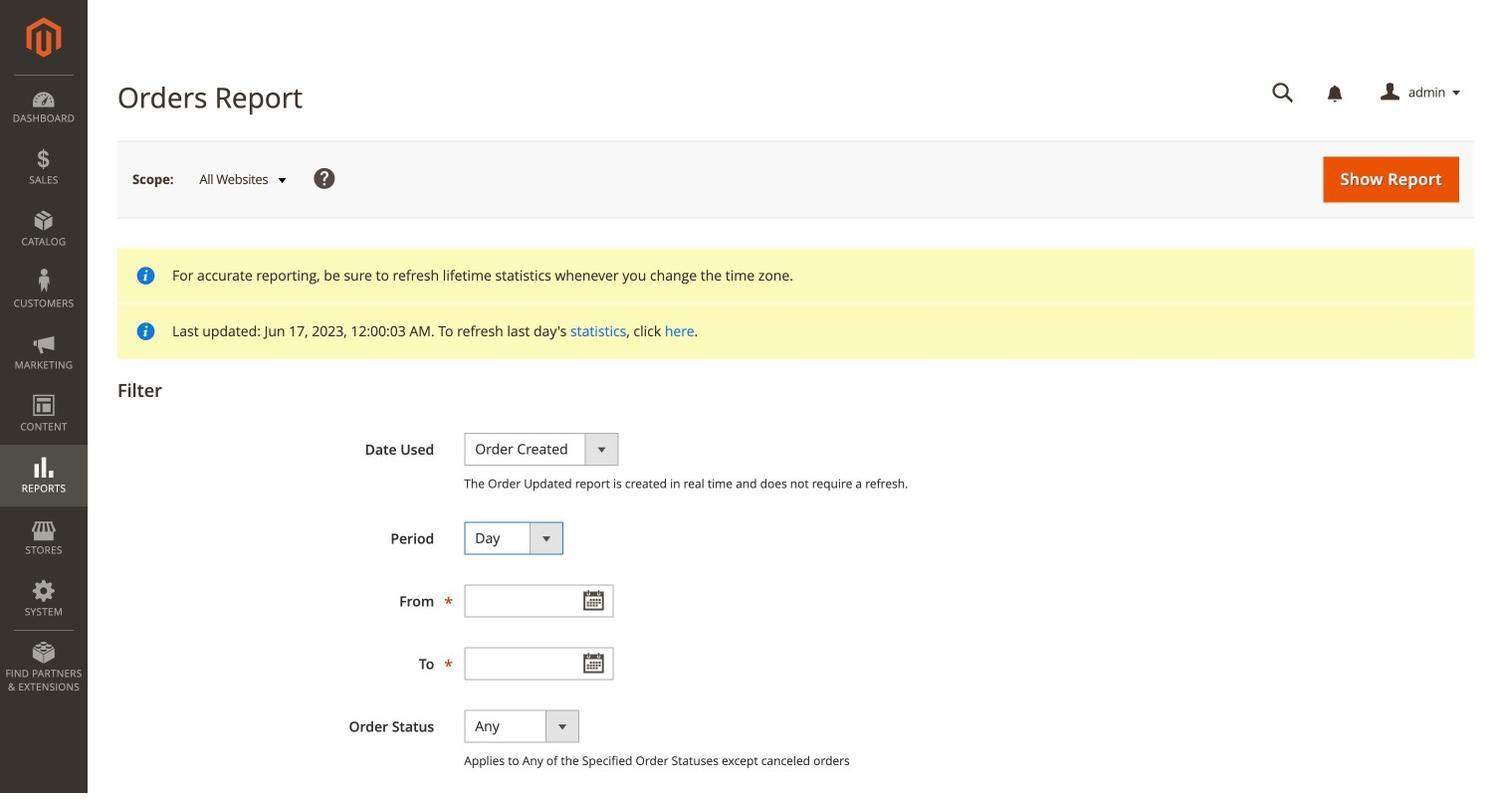 Task type: locate. For each thing, give the bounding box(es) containing it.
None text field
[[464, 585, 613, 618]]

menu bar
[[0, 75, 88, 704]]

magento admin panel image
[[26, 17, 61, 58]]

None text field
[[1258, 76, 1308, 110], [464, 647, 613, 680], [1258, 76, 1308, 110], [464, 647, 613, 680]]



